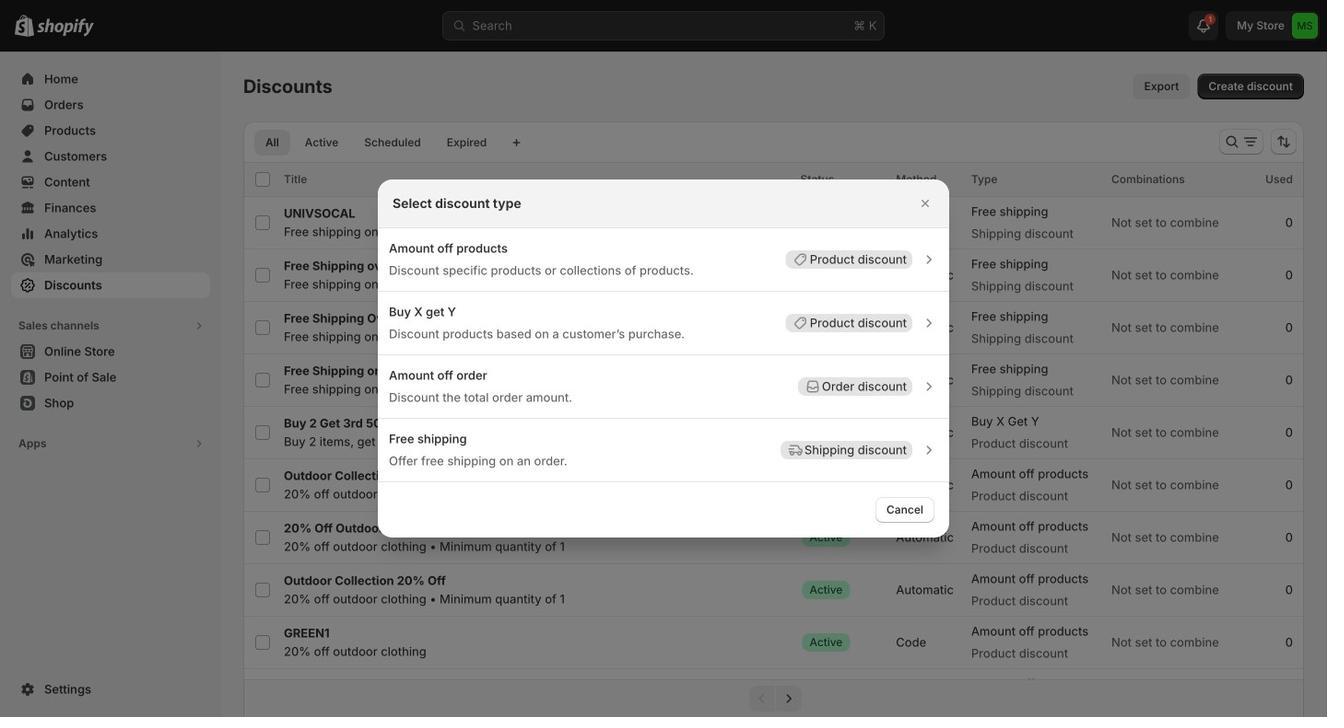 Task type: vqa. For each thing, say whether or not it's contained in the screenshot.
SELECT A PLAN link
no



Task type: locate. For each thing, give the bounding box(es) containing it.
dialog
[[0, 180, 1327, 538]]

shopify image
[[37, 18, 94, 37]]

pagination element
[[243, 680, 1304, 718]]

tab list
[[251, 129, 502, 156]]



